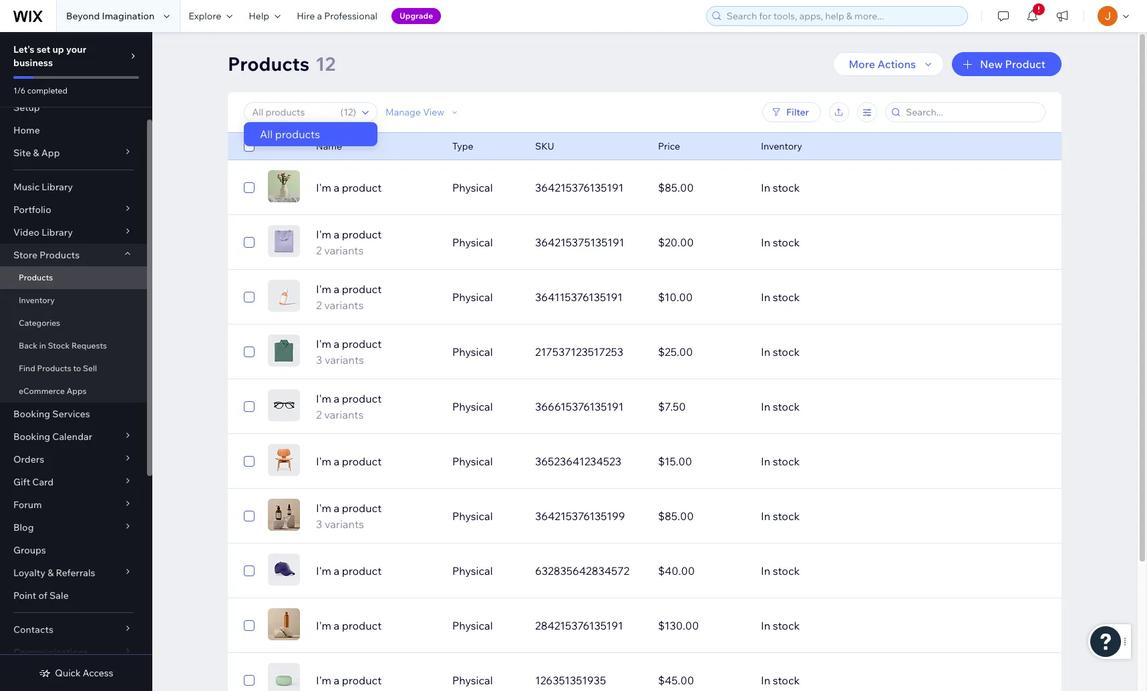 Task type: describe. For each thing, give the bounding box(es) containing it.
in stock for 217537123517253
[[761, 345, 800, 359]]

quick
[[55, 668, 81, 680]]

10 i'm from the top
[[316, 674, 331, 688]]

physical link for 126351351935
[[444, 665, 527, 692]]

inventory inside "sidebar" element
[[19, 295, 55, 305]]

2 for 366615376135191
[[316, 408, 322, 422]]

$7.50
[[658, 400, 686, 414]]

stock
[[48, 341, 70, 351]]

loyalty
[[13, 567, 45, 579]]

i'm a product for 364215376135191
[[316, 181, 382, 194]]

2 product from the top
[[342, 228, 382, 241]]

(
[[341, 106, 344, 118]]

physical for 364215376135191
[[452, 181, 493, 194]]

& for loyalty
[[48, 567, 54, 579]]

1/6 completed
[[13, 86, 67, 96]]

back in stock requests
[[19, 341, 107, 351]]

284215376135191
[[535, 619, 623, 633]]

physical link for 364215376135199
[[444, 501, 527, 533]]

variants for 364115376135191
[[324, 299, 364, 312]]

to
[[73, 364, 81, 374]]

products 12
[[228, 52, 336, 76]]

products up ecommerce apps
[[37, 364, 71, 374]]

3 product from the top
[[342, 283, 382, 296]]

stock for 217537123517253
[[773, 345, 800, 359]]

3 i'm from the top
[[316, 283, 331, 296]]

back
[[19, 341, 37, 351]]

in stock for 36523641234523
[[761, 455, 800, 468]]

hire a professional
[[297, 10, 378, 22]]

variants for 364215376135199
[[325, 518, 364, 531]]

library for music library
[[42, 181, 73, 193]]

7 product from the top
[[342, 502, 382, 515]]

632835642834572 link
[[527, 555, 650, 587]]

)
[[353, 106, 356, 118]]

6 product from the top
[[342, 455, 382, 468]]

physical link for 364215376135191
[[444, 172, 527, 204]]

in stock link for 632835642834572
[[753, 555, 1006, 587]]

communications
[[13, 647, 88, 659]]

upgrade button
[[392, 8, 441, 24]]

364215376135191
[[535, 181, 624, 194]]

1 i'm from the top
[[316, 181, 331, 194]]

7 i'm from the top
[[316, 502, 331, 515]]

& for site
[[33, 147, 39, 159]]

in for 364215376135199
[[761, 510, 771, 523]]

in for 126351351935
[[761, 674, 771, 688]]

portfolio
[[13, 204, 51, 216]]

4 product from the top
[[342, 337, 382, 351]]

$85.00 for 364215376135191
[[658, 181, 694, 194]]

in stock for 366615376135191
[[761, 400, 800, 414]]

$15.00 link
[[650, 446, 753, 478]]

booking services
[[13, 408, 90, 420]]

hire a professional link
[[289, 0, 386, 32]]

booking for booking services
[[13, 408, 50, 420]]

9 i'm from the top
[[316, 619, 331, 633]]

of
[[38, 590, 47, 602]]

groups link
[[0, 539, 147, 562]]

home
[[13, 124, 40, 136]]

1 product from the top
[[342, 181, 382, 194]]

ecommerce apps
[[19, 386, 87, 396]]

manage view
[[386, 106, 444, 118]]

stock for 284215376135191
[[773, 619, 800, 633]]

Search for tools, apps, help & more... field
[[723, 7, 964, 25]]

in for 364115376135191
[[761, 291, 771, 304]]

product
[[1005, 57, 1046, 71]]

physical link for 284215376135191
[[444, 610, 527, 642]]

stock for 364215376135191
[[773, 181, 800, 194]]

4 i'm from the top
[[316, 337, 331, 351]]

library for video library
[[42, 227, 73, 239]]

view
[[423, 106, 444, 118]]

in stock link for 36523641234523
[[753, 446, 1006, 478]]

in stock for 126351351935
[[761, 674, 800, 688]]

in stock for 364215376135199
[[761, 510, 800, 523]]

site
[[13, 147, 31, 159]]

apps
[[67, 386, 87, 396]]

$40.00 link
[[650, 555, 753, 587]]

in for 284215376135191
[[761, 619, 771, 633]]

$7.50 link
[[650, 391, 753, 423]]

point of sale link
[[0, 585, 147, 607]]

in for 366615376135191
[[761, 400, 771, 414]]

products
[[275, 128, 320, 141]]

site & app button
[[0, 142, 147, 164]]

366615376135191
[[535, 400, 624, 414]]

364115376135191
[[535, 291, 623, 304]]

your
[[66, 43, 86, 55]]

physical link for 217537123517253
[[444, 336, 527, 368]]

new product button
[[952, 52, 1062, 76]]

physical for 364115376135191
[[452, 291, 493, 304]]

in for 364215376135191
[[761, 181, 771, 194]]

quick access button
[[39, 668, 113, 680]]

364215376135191 link
[[527, 172, 650, 204]]

upgrade
[[400, 11, 433, 21]]

in stock link for 284215376135191
[[753, 610, 1006, 642]]

help
[[249, 10, 269, 22]]

up
[[52, 43, 64, 55]]

ecommerce apps link
[[0, 380, 147, 403]]

i'm a product link for 632835642834572
[[308, 563, 444, 579]]

point
[[13, 590, 36, 602]]

5 i'm from the top
[[316, 392, 331, 406]]

284215376135191 link
[[527, 610, 650, 642]]

portfolio button
[[0, 198, 147, 221]]

i'm a product link for 364215376135191
[[308, 180, 444, 196]]

variants for 364215375135191
[[324, 244, 364, 257]]

in stock for 364115376135191
[[761, 291, 800, 304]]

physical for 217537123517253
[[452, 345, 493, 359]]

booking services link
[[0, 403, 147, 426]]

calendar
[[52, 431, 92, 443]]

imagination
[[102, 10, 155, 22]]

i'm a product for 36523641234523
[[316, 455, 382, 468]]

booking calendar button
[[0, 426, 147, 448]]

services
[[52, 408, 90, 420]]

$25.00 link
[[650, 336, 753, 368]]

364215376135199 link
[[527, 501, 650, 533]]

store
[[13, 249, 37, 261]]

physical for 632835642834572
[[452, 565, 493, 578]]

physical link for 364215375135191
[[444, 227, 527, 259]]

1/6
[[13, 86, 25, 96]]

6 i'm from the top
[[316, 455, 331, 468]]

setup link
[[0, 96, 147, 119]]

variants for 217537123517253
[[325, 353, 364, 367]]

sidebar element
[[0, 32, 152, 692]]

2 for 364215375135191
[[316, 244, 322, 257]]

in stock link for 366615376135191
[[753, 391, 1006, 423]]

setup
[[13, 102, 40, 114]]

music
[[13, 181, 40, 193]]

i'm a product for 126351351935
[[316, 674, 382, 688]]

i'm a product 3 variants for 217537123517253
[[316, 337, 382, 367]]

i'm a product link for 284215376135191
[[308, 618, 444, 634]]

Search... field
[[902, 103, 1041, 122]]

contacts
[[13, 624, 53, 636]]

forum button
[[0, 494, 147, 517]]

in stock for 364215376135191
[[761, 181, 800, 194]]

$15.00
[[658, 455, 692, 468]]

3 for 217537123517253
[[316, 353, 322, 367]]

$10.00
[[658, 291, 693, 304]]

manage
[[386, 106, 421, 118]]

variants for 366615376135191
[[324, 408, 364, 422]]



Task type: vqa. For each thing, say whether or not it's contained in the screenshot.


Task type: locate. For each thing, give the bounding box(es) containing it.
5 i'm a product from the top
[[316, 674, 382, 688]]

1 in from the top
[[761, 181, 771, 194]]

3 2 from the top
[[316, 408, 322, 422]]

0 horizontal spatial 12
[[316, 52, 336, 76]]

364215376135199
[[535, 510, 625, 523]]

1 vertical spatial booking
[[13, 431, 50, 443]]

3 in stock from the top
[[761, 291, 800, 304]]

stock for 366615376135191
[[773, 400, 800, 414]]

physical for 126351351935
[[452, 674, 493, 688]]

0 vertical spatial i'm a product 2 variants
[[316, 228, 382, 257]]

site & app
[[13, 147, 60, 159]]

i'm a product for 284215376135191
[[316, 619, 382, 633]]

i'm a product 2 variants for 364115376135191
[[316, 283, 382, 312]]

217537123517253
[[535, 345, 623, 359]]

8 in stock link from the top
[[753, 555, 1006, 587]]

1 variants from the top
[[324, 244, 364, 257]]

& inside dropdown button
[[48, 567, 54, 579]]

booking calendar
[[13, 431, 92, 443]]

2 i'm a product 3 variants from the top
[[316, 502, 382, 531]]

8 in stock from the top
[[761, 565, 800, 578]]

9 physical link from the top
[[444, 610, 527, 642]]

10 product from the top
[[342, 674, 382, 688]]

12
[[316, 52, 336, 76], [344, 106, 353, 118]]

&
[[33, 147, 39, 159], [48, 567, 54, 579]]

2 in stock from the top
[[761, 236, 800, 249]]

physical
[[452, 181, 493, 194], [452, 236, 493, 249], [452, 291, 493, 304], [452, 345, 493, 359], [452, 400, 493, 414], [452, 455, 493, 468], [452, 510, 493, 523], [452, 565, 493, 578], [452, 619, 493, 633], [452, 674, 493, 688]]

3 physical from the top
[[452, 291, 493, 304]]

booking up orders
[[13, 431, 50, 443]]

let's set up your business
[[13, 43, 86, 69]]

$25.00
[[658, 345, 693, 359]]

library inside popup button
[[42, 227, 73, 239]]

None checkbox
[[244, 138, 255, 154], [244, 235, 255, 251], [244, 563, 255, 579], [244, 673, 255, 689], [244, 138, 255, 154], [244, 235, 255, 251], [244, 563, 255, 579], [244, 673, 255, 689]]

home link
[[0, 119, 147, 142]]

2 i'm from the top
[[316, 228, 331, 241]]

7 physical from the top
[[452, 510, 493, 523]]

2 for 364115376135191
[[316, 299, 322, 312]]

1 horizontal spatial inventory
[[761, 140, 802, 152]]

12 for products 12
[[316, 52, 336, 76]]

& right 'site'
[[33, 147, 39, 159]]

i'm a product link
[[308, 180, 444, 196], [308, 454, 444, 470], [308, 563, 444, 579], [308, 618, 444, 634], [308, 673, 444, 689]]

9 stock from the top
[[773, 619, 800, 633]]

6 stock from the top
[[773, 455, 800, 468]]

1 library from the top
[[42, 181, 73, 193]]

4 stock from the top
[[773, 345, 800, 359]]

stock for 632835642834572
[[773, 565, 800, 578]]

1 vertical spatial inventory
[[19, 295, 55, 305]]

physical for 364215375135191
[[452, 236, 493, 249]]

2 vertical spatial 2
[[316, 408, 322, 422]]

9 in stock from the top
[[761, 619, 800, 633]]

7 stock from the top
[[773, 510, 800, 523]]

categories link
[[0, 312, 147, 335]]

in for 364215375135191
[[761, 236, 771, 249]]

products inside popup button
[[40, 249, 80, 261]]

8 stock from the top
[[773, 565, 800, 578]]

4 physical from the top
[[452, 345, 493, 359]]

1 $85.00 link from the top
[[650, 172, 753, 204]]

126351351935
[[535, 674, 606, 688]]

video library button
[[0, 221, 147, 244]]

1 physical from the top
[[452, 181, 493, 194]]

1 vertical spatial i'm a product 3 variants
[[316, 502, 382, 531]]

1 stock from the top
[[773, 181, 800, 194]]

10 physical from the top
[[452, 674, 493, 688]]

0 vertical spatial $85.00
[[658, 181, 694, 194]]

categories
[[19, 318, 60, 328]]

All products field
[[249, 103, 337, 122]]

find products to sell link
[[0, 358, 147, 380]]

stock for 364215375135191
[[773, 236, 800, 249]]

10 stock from the top
[[773, 674, 800, 688]]

physical for 366615376135191
[[452, 400, 493, 414]]

0 horizontal spatial &
[[33, 147, 39, 159]]

beyond
[[66, 10, 100, 22]]

5 i'm a product link from the top
[[308, 673, 444, 689]]

$10.00 link
[[650, 281, 753, 313]]

physical link for 632835642834572
[[444, 555, 527, 587]]

all
[[260, 128, 273, 141]]

stock for 364215376135199
[[773, 510, 800, 523]]

2 booking from the top
[[13, 431, 50, 443]]

0 horizontal spatial inventory
[[19, 295, 55, 305]]

5 physical link from the top
[[444, 391, 527, 423]]

5 physical from the top
[[452, 400, 493, 414]]

1 physical link from the top
[[444, 172, 527, 204]]

$130.00 link
[[650, 610, 753, 642]]

in for 36523641234523
[[761, 455, 771, 468]]

1 vertical spatial 2
[[316, 299, 322, 312]]

8 in from the top
[[761, 565, 771, 578]]

2 i'm a product from the top
[[316, 455, 382, 468]]

1 horizontal spatial 12
[[344, 106, 353, 118]]

price
[[658, 140, 680, 152]]

9 in from the top
[[761, 619, 771, 633]]

632835642834572
[[535, 565, 630, 578]]

& inside popup button
[[33, 147, 39, 159]]

5 product from the top
[[342, 392, 382, 406]]

i'm a product 3 variants
[[316, 337, 382, 367], [316, 502, 382, 531]]

8 physical link from the top
[[444, 555, 527, 587]]

physical for 36523641234523
[[452, 455, 493, 468]]

1 i'm a product from the top
[[316, 181, 382, 194]]

9 in stock link from the top
[[753, 610, 1006, 642]]

physical for 364215376135199
[[452, 510, 493, 523]]

booking down ecommerce
[[13, 408, 50, 420]]

booking inside popup button
[[13, 431, 50, 443]]

in stock for 364215375135191
[[761, 236, 800, 249]]

$85.00 down price
[[658, 181, 694, 194]]

$20.00 link
[[650, 227, 753, 259]]

more
[[849, 57, 875, 71]]

$85.00 link down price
[[650, 172, 753, 204]]

6 in from the top
[[761, 455, 771, 468]]

2 physical from the top
[[452, 236, 493, 249]]

7 physical link from the top
[[444, 501, 527, 533]]

store products button
[[0, 244, 147, 267]]

5 in stock from the top
[[761, 400, 800, 414]]

4 in stock link from the top
[[753, 336, 1006, 368]]

find products to sell
[[19, 364, 97, 374]]

1 in stock link from the top
[[753, 172, 1006, 204]]

10 in stock from the top
[[761, 674, 800, 688]]

i'm a product 3 variants for 364215376135199
[[316, 502, 382, 531]]

4 i'm a product link from the top
[[308, 618, 444, 634]]

3 physical link from the top
[[444, 281, 527, 313]]

1 vertical spatial $85.00
[[658, 510, 694, 523]]

physical link for 364115376135191
[[444, 281, 527, 313]]

8 i'm from the top
[[316, 565, 331, 578]]

2 variants from the top
[[324, 299, 364, 312]]

i'm a product 2 variants for 364215375135191
[[316, 228, 382, 257]]

0 vertical spatial inventory
[[761, 140, 802, 152]]

$40.00
[[658, 565, 695, 578]]

in stock link for 217537123517253
[[753, 336, 1006, 368]]

12 down hire a professional
[[316, 52, 336, 76]]

4 i'm a product from the top
[[316, 619, 382, 633]]

professional
[[324, 10, 378, 22]]

0 vertical spatial i'm a product 3 variants
[[316, 337, 382, 367]]

10 in from the top
[[761, 674, 771, 688]]

3 in stock link from the top
[[753, 281, 1006, 313]]

8 product from the top
[[342, 565, 382, 578]]

blog
[[13, 522, 34, 534]]

2 i'm a product 2 variants from the top
[[316, 283, 382, 312]]

i'm a product link for 36523641234523
[[308, 454, 444, 470]]

0 vertical spatial $85.00 link
[[650, 172, 753, 204]]

new
[[980, 57, 1003, 71]]

1 vertical spatial i'm a product 2 variants
[[316, 283, 382, 312]]

10 physical link from the top
[[444, 665, 527, 692]]

366615376135191 link
[[527, 391, 650, 423]]

filter button
[[762, 102, 821, 122]]

back in stock requests link
[[0, 335, 147, 358]]

$85.00 up $40.00
[[658, 510, 694, 523]]

3 stock from the top
[[773, 291, 800, 304]]

library up store products at the top left
[[42, 227, 73, 239]]

1 vertical spatial &
[[48, 567, 54, 579]]

6 physical link from the top
[[444, 446, 527, 478]]

$85.00 for 364215376135199
[[658, 510, 694, 523]]

video library
[[13, 227, 73, 239]]

36523641234523 link
[[527, 446, 650, 478]]

physical link for 36523641234523
[[444, 446, 527, 478]]

3 for 364215376135199
[[316, 518, 322, 531]]

1 vertical spatial 12
[[344, 106, 353, 118]]

library up portfolio dropdown button
[[42, 181, 73, 193]]

1 horizontal spatial &
[[48, 567, 54, 579]]

2 $85.00 link from the top
[[650, 501, 753, 533]]

stock for 364115376135191
[[773, 291, 800, 304]]

2 $85.00 from the top
[[658, 510, 694, 523]]

in stock for 632835642834572
[[761, 565, 800, 578]]

4 variants from the top
[[324, 408, 364, 422]]

6 physical from the top
[[452, 455, 493, 468]]

0 vertical spatial 12
[[316, 52, 336, 76]]

in stock link
[[753, 172, 1006, 204], [753, 227, 1006, 259], [753, 281, 1006, 313], [753, 336, 1006, 368], [753, 391, 1006, 423], [753, 446, 1006, 478], [753, 501, 1006, 533], [753, 555, 1006, 587], [753, 610, 1006, 642], [753, 665, 1006, 692]]

music library link
[[0, 176, 147, 198]]

groups
[[13, 545, 46, 557]]

1 i'm a product 2 variants from the top
[[316, 228, 382, 257]]

9 product from the top
[[342, 619, 382, 633]]

loyalty & referrals button
[[0, 562, 147, 585]]

1 in stock from the top
[[761, 181, 800, 194]]

4 in stock from the top
[[761, 345, 800, 359]]

in
[[761, 181, 771, 194], [761, 236, 771, 249], [761, 291, 771, 304], [761, 345, 771, 359], [761, 400, 771, 414], [761, 455, 771, 468], [761, 510, 771, 523], [761, 565, 771, 578], [761, 619, 771, 633], [761, 674, 771, 688]]

stock
[[773, 181, 800, 194], [773, 236, 800, 249], [773, 291, 800, 304], [773, 345, 800, 359], [773, 400, 800, 414], [773, 455, 800, 468], [773, 510, 800, 523], [773, 565, 800, 578], [773, 619, 800, 633], [773, 674, 800, 688]]

in stock link for 126351351935
[[753, 665, 1006, 692]]

more actions button
[[833, 52, 944, 76]]

0 vertical spatial booking
[[13, 408, 50, 420]]

ecommerce
[[19, 386, 65, 396]]

12 up 'all products' option
[[344, 106, 353, 118]]

app
[[41, 147, 60, 159]]

type
[[452, 140, 474, 152]]

3 in from the top
[[761, 291, 771, 304]]

in stock for 284215376135191
[[761, 619, 800, 633]]

sell
[[83, 364, 97, 374]]

2 i'm a product link from the top
[[308, 454, 444, 470]]

products
[[228, 52, 310, 76], [40, 249, 80, 261], [19, 273, 53, 283], [37, 364, 71, 374]]

$45.00 link
[[650, 665, 753, 692]]

$85.00 link up $40.00 link
[[650, 501, 753, 533]]

1 i'm a product link from the top
[[308, 180, 444, 196]]

in stock link for 364215375135191
[[753, 227, 1006, 259]]

in stock link for 364215376135199
[[753, 501, 1006, 533]]

2 3 from the top
[[316, 518, 322, 531]]

inventory link
[[0, 289, 147, 312]]

7 in stock link from the top
[[753, 501, 1006, 533]]

quick access
[[55, 668, 113, 680]]

physical for 284215376135191
[[452, 619, 493, 633]]

forum
[[13, 499, 42, 511]]

8 physical from the top
[[452, 565, 493, 578]]

in stock link for 364115376135191
[[753, 281, 1006, 313]]

126351351935 link
[[527, 665, 650, 692]]

( 12 )
[[341, 106, 356, 118]]

3 i'm a product link from the top
[[308, 563, 444, 579]]

inventory up categories
[[19, 295, 55, 305]]

2
[[316, 244, 322, 257], [316, 299, 322, 312], [316, 408, 322, 422]]

5 variants from the top
[[325, 518, 364, 531]]

0 vertical spatial &
[[33, 147, 39, 159]]

name
[[316, 140, 342, 152]]

3 i'm a product 2 variants from the top
[[316, 392, 382, 422]]

$85.00 link for 364215376135199
[[650, 501, 753, 533]]

3 variants from the top
[[325, 353, 364, 367]]

6 in stock link from the top
[[753, 446, 1006, 478]]

1 i'm a product 3 variants from the top
[[316, 337, 382, 367]]

booking for booking calendar
[[13, 431, 50, 443]]

in for 632835642834572
[[761, 565, 771, 578]]

1 $85.00 from the top
[[658, 181, 694, 194]]

0 vertical spatial library
[[42, 181, 73, 193]]

stock for 36523641234523
[[773, 455, 800, 468]]

gift card button
[[0, 471, 147, 494]]

i'm a product for 632835642834572
[[316, 565, 382, 578]]

2 stock from the top
[[773, 236, 800, 249]]

1 vertical spatial $85.00 link
[[650, 501, 753, 533]]

1 vertical spatial library
[[42, 227, 73, 239]]

1 vertical spatial 3
[[316, 518, 322, 531]]

more actions
[[849, 57, 916, 71]]

36523641234523
[[535, 455, 621, 468]]

i'm a product link for 126351351935
[[308, 673, 444, 689]]

in for 217537123517253
[[761, 345, 771, 359]]

requests
[[72, 341, 107, 351]]

& right loyalty
[[48, 567, 54, 579]]

i'm a product 2 variants for 366615376135191
[[316, 392, 382, 422]]

card
[[32, 476, 54, 488]]

sale
[[49, 590, 69, 602]]

sku
[[535, 140, 554, 152]]

0 vertical spatial 2
[[316, 244, 322, 257]]

3 i'm a product from the top
[[316, 565, 382, 578]]

physical link for 366615376135191
[[444, 391, 527, 423]]

1 2 from the top
[[316, 244, 322, 257]]

$130.00
[[658, 619, 699, 633]]

products down video library popup button
[[40, 249, 80, 261]]

products down help 'button'
[[228, 52, 310, 76]]

i'm
[[316, 181, 331, 194], [316, 228, 331, 241], [316, 283, 331, 296], [316, 337, 331, 351], [316, 392, 331, 406], [316, 455, 331, 468], [316, 502, 331, 515], [316, 565, 331, 578], [316, 619, 331, 633], [316, 674, 331, 688]]

$85.00
[[658, 181, 694, 194], [658, 510, 694, 523]]

12 for ( 12 )
[[344, 106, 353, 118]]

2 2 from the top
[[316, 299, 322, 312]]

let's
[[13, 43, 34, 55]]

music library
[[13, 181, 73, 193]]

products link
[[0, 267, 147, 289]]

2 in from the top
[[761, 236, 771, 249]]

stock for 126351351935
[[773, 674, 800, 688]]

products down the store
[[19, 273, 53, 283]]

inventory down 'filter' button
[[761, 140, 802, 152]]

4 in from the top
[[761, 345, 771, 359]]

$85.00 link for 364215376135191
[[650, 172, 753, 204]]

access
[[83, 668, 113, 680]]

6 in stock from the top
[[761, 455, 800, 468]]

blog button
[[0, 517, 147, 539]]

all products option
[[244, 122, 378, 146]]

0 vertical spatial 3
[[316, 353, 322, 367]]

gift card
[[13, 476, 54, 488]]

2 vertical spatial i'm a product 2 variants
[[316, 392, 382, 422]]

10 in stock link from the top
[[753, 665, 1006, 692]]

5 in stock link from the top
[[753, 391, 1006, 423]]

9 physical from the top
[[452, 619, 493, 633]]

in stock link for 364215376135191
[[753, 172, 1006, 204]]

2 library from the top
[[42, 227, 73, 239]]

None checkbox
[[244, 180, 255, 196], [244, 289, 255, 305], [244, 344, 255, 360], [244, 399, 255, 415], [244, 454, 255, 470], [244, 509, 255, 525], [244, 618, 255, 634], [244, 180, 255, 196], [244, 289, 255, 305], [244, 344, 255, 360], [244, 399, 255, 415], [244, 454, 255, 470], [244, 509, 255, 525], [244, 618, 255, 634]]



